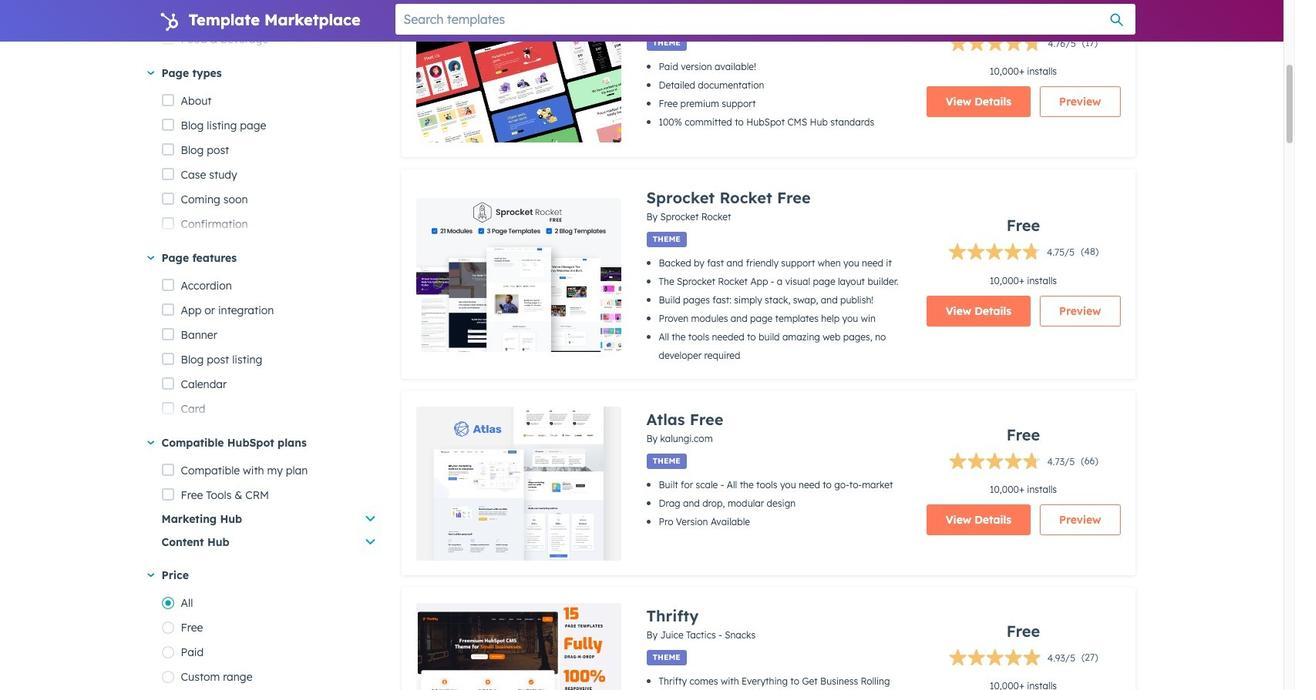 Task type: vqa. For each thing, say whether or not it's contained in the screenshot.
These
no



Task type: describe. For each thing, give the bounding box(es) containing it.
2 caret image from the top
[[147, 442, 154, 445]]

Search templates search field
[[395, 4, 1136, 35]]

compatible hubspot plans group
[[162, 484, 377, 555]]

page features group
[[162, 274, 377, 691]]

3 caret image from the top
[[147, 574, 154, 578]]

1 caret image from the top
[[147, 257, 154, 260]]



Task type: locate. For each thing, give the bounding box(es) containing it.
caret image
[[147, 257, 154, 260], [147, 442, 154, 445], [147, 574, 154, 578]]

business types group
[[162, 0, 377, 299]]

2 vertical spatial caret image
[[147, 574, 154, 578]]

price group
[[162, 592, 377, 690]]

page types group
[[162, 89, 377, 691]]

overall rating meter
[[949, 34, 1076, 56], [949, 243, 1075, 265], [949, 453, 1075, 474], [949, 649, 1076, 671]]

0 vertical spatial caret image
[[147, 257, 154, 260]]

1 vertical spatial caret image
[[147, 442, 154, 445]]

caret image
[[147, 71, 154, 75]]



